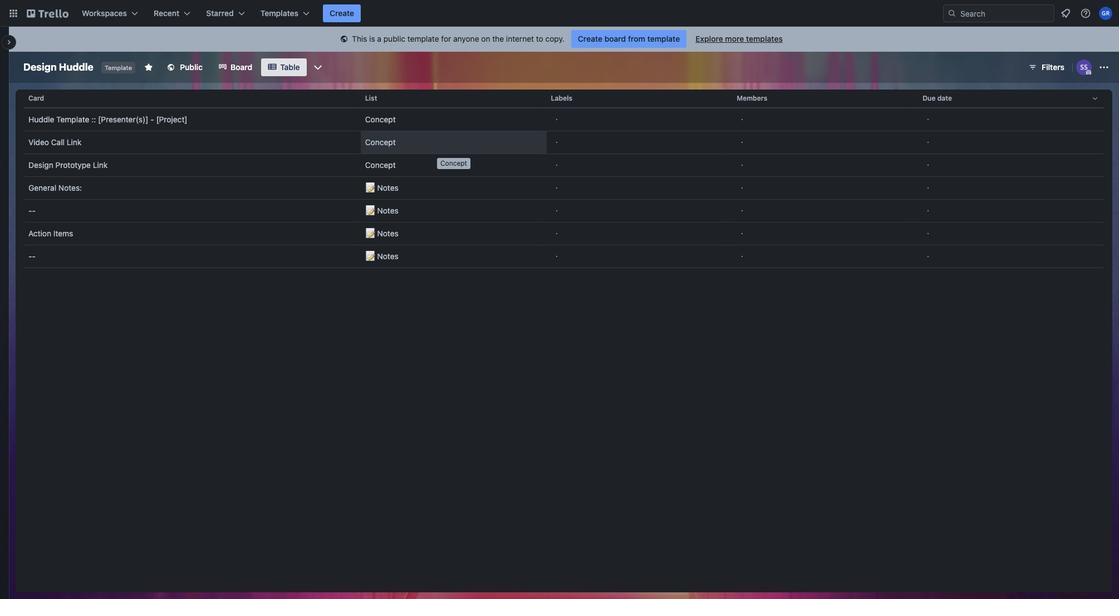 Task type: locate. For each thing, give the bounding box(es) containing it.
this
[[352, 34, 367, 43]]

video
[[28, 138, 49, 147]]

1 horizontal spatial template
[[105, 64, 132, 71]]

huddle
[[59, 61, 93, 73], [28, 115, 54, 124]]

template left for
[[408, 34, 439, 43]]

3 notes from the top
[[377, 229, 399, 238]]

huddle template :: [presenter(s)] - [project]
[[28, 115, 187, 124]]

template
[[408, 34, 439, 43], [647, 34, 680, 43]]

row containing huddle template :: [presenter(s)] - [project]
[[24, 108, 1104, 131]]

is
[[369, 34, 375, 43]]

template
[[105, 64, 132, 71], [56, 115, 89, 124]]

row
[[24, 85, 1104, 112], [24, 108, 1104, 131], [24, 131, 1104, 154], [24, 154, 1104, 177], [24, 177, 1104, 200], [24, 199, 1104, 223], [24, 222, 1104, 246], [24, 245, 1104, 268]]

--
[[28, 206, 36, 216], [28, 252, 36, 261]]

1 📝 from the top
[[365, 183, 375, 193]]

1 row from the top
[[24, 85, 1104, 112]]

concept inside 'cell'
[[365, 138, 396, 147]]

0 horizontal spatial link
[[67, 138, 82, 147]]

1 vertical spatial design
[[28, 160, 53, 170]]

1 📝 notes from the top
[[365, 183, 399, 193]]

table
[[16, 85, 1113, 593]]

concept
[[365, 115, 396, 124], [365, 138, 396, 147], [441, 159, 467, 168], [365, 160, 396, 170]]

design
[[23, 61, 57, 73], [28, 160, 53, 170]]

1 -- link from the top
[[28, 200, 356, 222]]

1 horizontal spatial link
[[93, 160, 108, 170]]

due
[[923, 94, 936, 102]]

template inside table
[[56, 115, 89, 124]]

templates
[[260, 8, 299, 18]]

design inside text box
[[23, 61, 57, 73]]

design for design huddle
[[23, 61, 57, 73]]

this member is an admin of this board. image
[[1087, 70, 1092, 75]]

recent
[[154, 8, 179, 18]]

0 vertical spatial design
[[23, 61, 57, 73]]

members button
[[733, 85, 918, 112]]

concept inside tooltip
[[441, 159, 467, 168]]

list button
[[361, 85, 547, 112]]

design prototype link link
[[28, 154, 356, 177]]

row containing general notes:
[[24, 177, 1104, 200]]

link
[[67, 138, 82, 147], [93, 160, 108, 170]]

6 row from the top
[[24, 199, 1104, 223]]

create left the board
[[578, 34, 603, 43]]

1 vertical spatial link
[[93, 160, 108, 170]]

link right prototype
[[93, 160, 108, 170]]

template left star or unstar board icon at top left
[[105, 64, 132, 71]]

0 vertical spatial template
[[105, 64, 132, 71]]

5 row from the top
[[24, 177, 1104, 200]]

video call link
[[28, 138, 82, 147]]

0 horizontal spatial template
[[56, 115, 89, 124]]

1 horizontal spatial huddle
[[59, 61, 93, 73]]

templates
[[746, 34, 783, 43]]

public
[[180, 62, 203, 72]]

7 row from the top
[[24, 222, 1104, 246]]

1 notes from the top
[[377, 183, 399, 193]]

1 -- from the top
[[28, 206, 36, 216]]

action items link
[[28, 223, 356, 245]]

0 horizontal spatial create
[[330, 8, 354, 18]]

create
[[330, 8, 354, 18], [578, 34, 603, 43]]

starred button
[[200, 4, 252, 22]]

template left ::
[[56, 115, 89, 124]]

table link
[[261, 58, 307, 76]]

1 vertical spatial create
[[578, 34, 603, 43]]

board link
[[212, 58, 259, 76]]

0 vertical spatial -- link
[[28, 200, 356, 222]]

notes for third row from the bottom of the table containing huddle template :: [presenter(s)] - [project]
[[377, 206, 399, 216]]

huddle template :: [presenter(s)] - [project] link
[[28, 109, 356, 131]]

workspaces button
[[75, 4, 145, 22]]

notes
[[377, 183, 399, 193], [377, 206, 399, 216], [377, 229, 399, 238], [377, 252, 399, 261]]

📝 for row containing action items
[[365, 229, 375, 238]]

due date button
[[918, 85, 1104, 112]]

design up general
[[28, 160, 53, 170]]

1 horizontal spatial template
[[647, 34, 680, 43]]

design inside table
[[28, 160, 53, 170]]

2 row from the top
[[24, 108, 1104, 131]]

1 vertical spatial --
[[28, 252, 36, 261]]

prototype
[[55, 160, 91, 170]]

2 -- from the top
[[28, 252, 36, 261]]

due date
[[923, 94, 952, 102]]

create inside button
[[330, 8, 354, 18]]

date
[[938, 94, 952, 102]]

workspaces
[[82, 8, 127, 18]]

-- up action
[[28, 206, 36, 216]]

template right from at top right
[[647, 34, 680, 43]]

::
[[91, 115, 96, 124]]

filters
[[1042, 62, 1065, 72]]

2 📝 notes from the top
[[365, 206, 399, 216]]

📝 notes
[[365, 183, 399, 193], [365, 206, 399, 216], [365, 229, 399, 238], [365, 252, 399, 261]]

starred
[[206, 8, 234, 18]]

1 vertical spatial huddle
[[28, 115, 54, 124]]

action
[[28, 229, 51, 238]]

-- link down general notes: link
[[28, 200, 356, 222]]

huddle inside table
[[28, 115, 54, 124]]

create board from template
[[578, 34, 680, 43]]

[presenter(s)]
[[98, 115, 148, 124]]

4 row from the top
[[24, 154, 1104, 177]]

filters button
[[1025, 58, 1068, 76]]

copy.
[[546, 34, 565, 43]]

general
[[28, 183, 56, 193]]

4 📝 from the top
[[365, 252, 375, 261]]

0 vertical spatial create
[[330, 8, 354, 18]]

huddle up ::
[[59, 61, 93, 73]]

this is a public template for anyone on the internet to copy.
[[352, 34, 565, 43]]

0 vertical spatial link
[[67, 138, 82, 147]]

more
[[725, 34, 744, 43]]

1 vertical spatial template
[[56, 115, 89, 124]]

3 row from the top
[[24, 131, 1104, 154]]

0 horizontal spatial huddle
[[28, 115, 54, 124]]

4 notes from the top
[[377, 252, 399, 261]]

templates button
[[254, 4, 316, 22]]

design up card
[[23, 61, 57, 73]]

Board name text field
[[18, 58, 99, 76]]

1 horizontal spatial create
[[578, 34, 603, 43]]

create up sm image on the top left
[[330, 8, 354, 18]]

-- link
[[28, 200, 356, 222], [28, 246, 356, 268]]

2 -- link from the top
[[28, 246, 356, 268]]

-- down action
[[28, 252, 36, 261]]

📝
[[365, 183, 375, 193], [365, 206, 375, 216], [365, 229, 375, 238], [365, 252, 375, 261]]

2 📝 from the top
[[365, 206, 375, 216]]

3 📝 from the top
[[365, 229, 375, 238]]

0 vertical spatial --
[[28, 206, 36, 216]]

design for design prototype link
[[28, 160, 53, 170]]

link inside the 'video call link' 'link'
[[67, 138, 82, 147]]

link right call
[[67, 138, 82, 147]]

-
[[151, 115, 154, 124], [28, 206, 32, 216], [32, 206, 36, 216], [28, 252, 32, 261], [32, 252, 36, 261]]

[project]
[[156, 115, 187, 124]]

the
[[492, 34, 504, 43]]

1 vertical spatial -- link
[[28, 246, 356, 268]]

-- link down action items link
[[28, 246, 356, 268]]

huddle inside text box
[[59, 61, 93, 73]]

a
[[377, 34, 381, 43]]

0 vertical spatial huddle
[[59, 61, 93, 73]]

huddle down card
[[28, 115, 54, 124]]

link inside the design prototype link link
[[93, 160, 108, 170]]

for
[[441, 34, 451, 43]]

Search field
[[957, 5, 1054, 22]]

internet
[[506, 34, 534, 43]]

notes for row containing action items
[[377, 229, 399, 238]]

row containing card
[[24, 85, 1104, 112]]

table containing huddle template :: [presenter(s)] - [project]
[[16, 85, 1113, 593]]

0 horizontal spatial template
[[408, 34, 439, 43]]

public button
[[160, 58, 209, 76]]

2 notes from the top
[[377, 206, 399, 216]]



Task type: describe. For each thing, give the bounding box(es) containing it.
video call link link
[[28, 131, 356, 154]]

link for design prototype link
[[93, 160, 108, 170]]

-- for third row from the bottom of the table containing huddle template :: [presenter(s)] - [project]
[[28, 206, 36, 216]]

primary element
[[0, 0, 1119, 27]]

search image
[[948, 9, 957, 18]]

📝 for third row from the bottom of the table containing huddle template :: [presenter(s)] - [project]
[[365, 206, 375, 216]]

8 row from the top
[[24, 245, 1104, 268]]

sm image
[[339, 34, 350, 45]]

notes for 8th row from the top
[[377, 252, 399, 261]]

create board from template link
[[571, 30, 687, 48]]

create for create
[[330, 8, 354, 18]]

stu smith (stusmith18) image
[[1076, 60, 1092, 75]]

general notes: link
[[28, 177, 356, 199]]

design prototype link
[[28, 160, 108, 170]]

labels
[[551, 94, 573, 102]]

open information menu image
[[1080, 8, 1092, 19]]

notes:
[[58, 183, 82, 193]]

explore more templates
[[696, 34, 783, 43]]

2 template from the left
[[647, 34, 680, 43]]

design huddle
[[23, 61, 93, 73]]

0 notifications image
[[1059, 7, 1073, 20]]

greg robinson (gregrobinson96) image
[[1099, 7, 1113, 20]]

row containing action items
[[24, 222, 1104, 246]]

anyone
[[453, 34, 479, 43]]

customize views image
[[312, 62, 323, 73]]

link for video call link
[[67, 138, 82, 147]]

row containing video call link
[[24, 131, 1104, 154]]

-- link for 8th row from the top
[[28, 246, 356, 268]]

card button
[[24, 85, 361, 112]]

public
[[384, 34, 405, 43]]

recent button
[[147, 4, 197, 22]]

row containing design prototype link
[[24, 154, 1104, 177]]

list
[[365, 94, 377, 102]]

create for create board from template
[[578, 34, 603, 43]]

call
[[51, 138, 65, 147]]

show menu image
[[1099, 62, 1110, 73]]

board
[[231, 62, 252, 72]]

notes for row containing general notes:
[[377, 183, 399, 193]]

on
[[481, 34, 490, 43]]

action items
[[28, 229, 73, 238]]

table
[[280, 62, 300, 72]]

3 📝 notes from the top
[[365, 229, 399, 238]]

concept tooltip
[[437, 158, 471, 169]]

back to home image
[[27, 4, 68, 22]]

-- for 8th row from the top
[[28, 252, 36, 261]]

card
[[28, 94, 44, 102]]

to
[[536, 34, 543, 43]]

board
[[605, 34, 626, 43]]

📝 for 8th row from the top
[[365, 252, 375, 261]]

from
[[628, 34, 645, 43]]

create button
[[323, 4, 361, 22]]

members
[[737, 94, 768, 102]]

labels button
[[547, 85, 733, 112]]

star or unstar board image
[[144, 63, 153, 72]]

4 📝 notes from the top
[[365, 252, 399, 261]]

-- link for third row from the bottom of the table containing huddle template :: [presenter(s)] - [project]
[[28, 200, 356, 222]]

1 template from the left
[[408, 34, 439, 43]]

explore
[[696, 34, 723, 43]]

explore more templates link
[[689, 30, 790, 48]]

concept cell
[[361, 131, 547, 154]]

📝 for row containing general notes:
[[365, 183, 375, 193]]

general notes:
[[28, 183, 82, 193]]

items
[[53, 229, 73, 238]]



Task type: vqa. For each thing, say whether or not it's contained in the screenshot.
'My' in the the My board link
no



